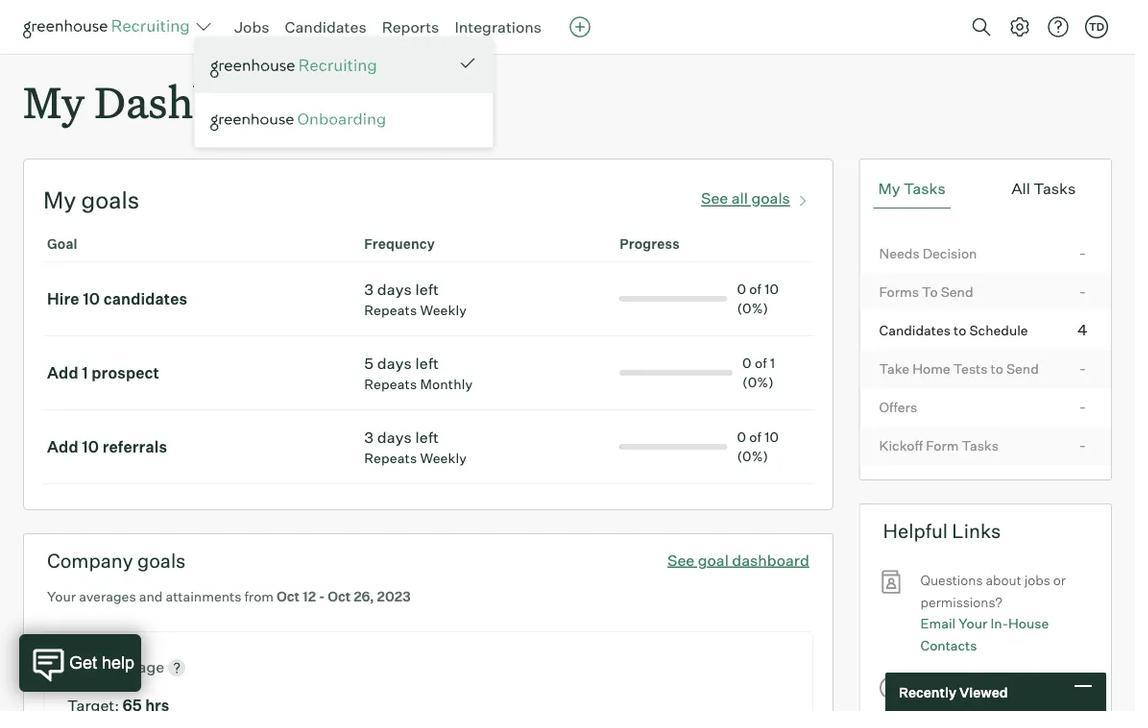 Task type: vqa. For each thing, say whether or not it's contained in the screenshot.


Task type: locate. For each thing, give the bounding box(es) containing it.
1 horizontal spatial candidates
[[880, 322, 951, 338]]

your down company
[[47, 588, 76, 605]]

progress bar
[[620, 296, 728, 302], [620, 370, 733, 376], [620, 444, 728, 450]]

left down the monthly
[[416, 428, 439, 447]]

days inside 5 days left repeats monthly
[[377, 354, 412, 373]]

to
[[923, 283, 938, 300]]

stage
[[124, 657, 164, 677]]

1 horizontal spatial send
[[1007, 360, 1040, 377]]

to right tests
[[991, 360, 1004, 377]]

2 vertical spatial repeats
[[364, 450, 417, 467]]

and
[[139, 588, 163, 605]]

3 days from the top
[[377, 428, 412, 447]]

time in
[[67, 657, 124, 677]]

house
[[1009, 615, 1050, 632]]

0 vertical spatial see
[[701, 189, 729, 208]]

hire
[[47, 289, 79, 309]]

0 vertical spatial candidates
[[285, 17, 367, 37]]

1 days from the top
[[377, 280, 412, 299]]

3 days left repeats weekly down frequency
[[364, 280, 467, 319]]

repeats for add 10 referrals
[[364, 450, 417, 467]]

offers
[[880, 398, 918, 415]]

1 0 of 10 (0%) from the top
[[737, 281, 779, 317]]

dashboard
[[94, 73, 307, 130]]

tasks inside all tasks button
[[1034, 179, 1076, 198]]

1 oct from the left
[[277, 588, 300, 605]]

integrations
[[455, 17, 542, 37]]

0 horizontal spatial 1
[[82, 363, 88, 383]]

tasks inside my tasks button
[[904, 179, 946, 198]]

2 left from the top
[[416, 354, 439, 373]]

days down 5 days left repeats monthly
[[377, 428, 412, 447]]

repeats for add 1 prospect
[[364, 376, 417, 393]]

repeats for hire 10 candidates
[[364, 302, 417, 319]]

my inside button
[[879, 179, 901, 198]]

0 of 10 (0%) for add 10 referrals
[[737, 429, 779, 465]]

1 horizontal spatial oct
[[328, 588, 351, 605]]

tasks for all tasks
[[1034, 179, 1076, 198]]

repeats down 5 days left repeats monthly
[[364, 450, 417, 467]]

1
[[771, 355, 776, 372], [82, 363, 88, 383]]

0 vertical spatial 0 of 10 (0%)
[[737, 281, 779, 317]]

0 of 10 (0%) down 0 of 1 (0%) on the right
[[737, 429, 779, 465]]

2 vertical spatial progress bar
[[620, 444, 728, 450]]

add 1 prospect
[[47, 363, 160, 383]]

1 repeats from the top
[[364, 302, 417, 319]]

of for hire 10 candidates
[[750, 281, 762, 298]]

0 of 10 (0%)
[[737, 281, 779, 317], [737, 429, 779, 465]]

1 3 days left repeats weekly from the top
[[364, 280, 467, 319]]

all
[[732, 189, 748, 208]]

my tasks button
[[874, 169, 951, 209]]

add
[[47, 363, 78, 383], [47, 437, 78, 457]]

tasks up 'needs decision'
[[904, 179, 946, 198]]

weekly down the monthly
[[420, 450, 467, 467]]

left for candidates
[[416, 280, 439, 299]]

1 vertical spatial add
[[47, 437, 78, 457]]

to up take home tests to send
[[954, 322, 967, 338]]

greenhouse recruiting image inside td menu
[[210, 55, 383, 78]]

add left referrals
[[47, 437, 78, 457]]

tab list
[[874, 169, 1098, 209]]

2 progress bar from the top
[[620, 370, 733, 376]]

1 3 from the top
[[364, 280, 374, 299]]

0 horizontal spatial see
[[668, 550, 695, 570]]

0 vertical spatial of
[[750, 281, 762, 298]]

3
[[364, 280, 374, 299], [364, 428, 374, 447]]

frequency
[[364, 236, 435, 252]]

0 vertical spatial left
[[416, 280, 439, 299]]

1 vertical spatial (0%)
[[743, 374, 774, 391]]

td button
[[1086, 15, 1109, 38]]

progress bar for referrals
[[620, 444, 728, 450]]

repeats up 5
[[364, 302, 417, 319]]

all tasks
[[1012, 179, 1076, 198]]

oct left 12
[[277, 588, 300, 605]]

1 vertical spatial see
[[668, 550, 695, 570]]

3 left from the top
[[416, 428, 439, 447]]

see
[[701, 189, 729, 208], [668, 550, 695, 570]]

add left prospect
[[47, 363, 78, 383]]

(0%) inside 0 of 1 (0%)
[[743, 374, 774, 391]]

1 vertical spatial 0 of 10 (0%)
[[737, 429, 779, 465]]

2 3 from the top
[[364, 428, 374, 447]]

10 right hire
[[83, 289, 100, 309]]

goals
[[81, 186, 139, 214], [752, 189, 791, 208], [137, 549, 186, 573]]

0 vertical spatial progress bar
[[620, 296, 728, 302]]

1 vertical spatial send
[[1007, 360, 1040, 377]]

10 left referrals
[[82, 437, 99, 457]]

0 vertical spatial send
[[941, 283, 974, 300]]

1 vertical spatial greenhouse recruiting image
[[210, 55, 383, 78]]

1 vertical spatial candidates
[[880, 322, 951, 338]]

1 vertical spatial weekly
[[420, 450, 467, 467]]

days for add 10 referrals
[[377, 428, 412, 447]]

1 left from the top
[[416, 280, 439, 299]]

0 horizontal spatial oct
[[277, 588, 300, 605]]

0 vertical spatial 3
[[364, 280, 374, 299]]

form
[[927, 437, 959, 454]]

left down frequency
[[416, 280, 439, 299]]

tasks for my tasks
[[904, 179, 946, 198]]

days right 5
[[377, 354, 412, 373]]

2 0 of 10 (0%) from the top
[[737, 429, 779, 465]]

2 vertical spatial left
[[416, 428, 439, 447]]

oct
[[277, 588, 300, 605], [328, 588, 351, 605]]

2 vertical spatial days
[[377, 428, 412, 447]]

(0%)
[[737, 300, 769, 317], [743, 374, 774, 391], [737, 448, 769, 465]]

in
[[108, 657, 121, 677]]

my goals
[[43, 186, 139, 214]]

send right to
[[941, 283, 974, 300]]

or
[[1054, 572, 1067, 589]]

repeats down 5
[[364, 376, 417, 393]]

2 vertical spatial of
[[750, 429, 762, 446]]

send down 'schedule'
[[1007, 360, 1040, 377]]

10 down 0 of 1 (0%) on the right
[[765, 429, 779, 446]]

your inside questions about jobs or permissions? email your in-house contacts
[[959, 615, 988, 632]]

2 horizontal spatial tasks
[[1034, 179, 1076, 198]]

schedule
[[970, 322, 1029, 338]]

days for add 1 prospect
[[377, 354, 412, 373]]

3 down 5
[[364, 428, 374, 447]]

1 vertical spatial left
[[416, 354, 439, 373]]

2 weekly from the top
[[420, 450, 467, 467]]

your averages and attainments from oct 12 - oct 26, 2023
[[47, 588, 411, 605]]

2 days from the top
[[377, 354, 412, 373]]

see all goals link
[[701, 185, 814, 208]]

12
[[303, 588, 316, 605]]

0 of 10 (0%) up 0 of 1 (0%) on the right
[[737, 281, 779, 317]]

your down permissions?
[[959, 615, 988, 632]]

reports
[[382, 17, 439, 37]]

3 for hire 10 candidates
[[364, 280, 374, 299]]

all
[[1012, 179, 1031, 198]]

weekly up 5 days left repeats monthly
[[420, 302, 467, 319]]

3 down frequency
[[364, 280, 374, 299]]

oct left 26,
[[328, 588, 351, 605]]

see goal dashboard link
[[668, 550, 810, 570]]

left
[[416, 280, 439, 299], [416, 354, 439, 373], [416, 428, 439, 447]]

have
[[948, 677, 977, 694]]

3 progress bar from the top
[[620, 444, 728, 450]]

candidates down the forms to send
[[880, 322, 951, 338]]

left inside 5 days left repeats monthly
[[416, 354, 439, 373]]

1 vertical spatial 3
[[364, 428, 374, 447]]

time
[[67, 657, 105, 677]]

permissions?
[[921, 593, 1003, 610]]

4
[[1078, 320, 1088, 339]]

2 vertical spatial 0
[[737, 429, 747, 446]]

email
[[921, 615, 956, 632]]

jobs
[[1025, 572, 1051, 589]]

1 weekly from the top
[[420, 302, 467, 319]]

about
[[986, 572, 1022, 589]]

days for hire 10 candidates
[[377, 280, 412, 299]]

2 3 days left repeats weekly from the top
[[364, 428, 467, 467]]

0 vertical spatial days
[[377, 280, 412, 299]]

candidates for candidates
[[285, 17, 367, 37]]

1 horizontal spatial see
[[701, 189, 729, 208]]

1 vertical spatial 3 days left repeats weekly
[[364, 428, 467, 467]]

goal
[[698, 550, 729, 570]]

0 horizontal spatial tasks
[[904, 179, 946, 198]]

0
[[737, 281, 747, 298], [743, 355, 752, 372], [737, 429, 747, 446]]

send
[[941, 283, 974, 300], [1007, 360, 1040, 377]]

see left all
[[701, 189, 729, 208]]

1 add from the top
[[47, 363, 78, 383]]

greenhouse recruiting image up my dashboard
[[23, 15, 196, 38]]

progress bar for prospect
[[620, 370, 733, 376]]

0 of 10 (0%) for hire 10 candidates
[[737, 281, 779, 317]]

- for needs decision
[[1080, 243, 1087, 262]]

left for prospect
[[416, 354, 439, 373]]

days down frequency
[[377, 280, 412, 299]]

1 vertical spatial of
[[755, 355, 767, 372]]

1 horizontal spatial your
[[959, 615, 988, 632]]

search image
[[970, 15, 994, 38]]

recently viewed
[[899, 683, 1009, 700]]

take home tests to send
[[880, 360, 1040, 377]]

2023
[[377, 588, 411, 605]]

1 vertical spatial 0
[[743, 355, 752, 372]]

greenhouse recruiting image down candidates link
[[210, 55, 383, 78]]

0 horizontal spatial candidates
[[285, 17, 367, 37]]

my for my goals
[[43, 186, 76, 214]]

repeats inside 5 days left repeats monthly
[[364, 376, 417, 393]]

3 days left repeats weekly for add 10 referrals
[[364, 428, 467, 467]]

left up the monthly
[[416, 354, 439, 373]]

tasks right form
[[962, 437, 999, 454]]

forms
[[880, 283, 920, 300]]

tab list containing my tasks
[[874, 169, 1098, 209]]

0 vertical spatial (0%)
[[737, 300, 769, 317]]

configure image
[[1009, 15, 1032, 38]]

5 days left repeats monthly
[[364, 354, 473, 393]]

goals inside the see all goals link
[[752, 189, 791, 208]]

2 vertical spatial (0%)
[[737, 448, 769, 465]]

viewed
[[960, 683, 1009, 700]]

0 inside 0 of 1 (0%)
[[743, 355, 752, 372]]

1 horizontal spatial greenhouse recruiting image
[[210, 55, 383, 78]]

3 days left repeats weekly down the monthly
[[364, 428, 467, 467]]

tasks right all
[[1034, 179, 1076, 198]]

0 vertical spatial 0
[[737, 281, 747, 298]]

26,
[[354, 588, 374, 605]]

to
[[954, 322, 967, 338], [991, 360, 1004, 377]]

1 vertical spatial repeats
[[364, 376, 417, 393]]

0 vertical spatial 3 days left repeats weekly
[[364, 280, 467, 319]]

needs decision
[[880, 245, 978, 262]]

my
[[23, 73, 84, 130], [879, 179, 901, 198], [43, 186, 76, 214]]

1 progress bar from the top
[[620, 296, 728, 302]]

0 vertical spatial weekly
[[420, 302, 467, 319]]

tasks
[[904, 179, 946, 198], [1034, 179, 1076, 198], [962, 437, 999, 454]]

1 vertical spatial days
[[377, 354, 412, 373]]

weekly
[[420, 302, 467, 319], [420, 450, 467, 467]]

3 repeats from the top
[[364, 450, 417, 467]]

0 vertical spatial your
[[47, 588, 76, 605]]

2 repeats from the top
[[364, 376, 417, 393]]

kickoff form tasks
[[880, 437, 999, 454]]

candidates
[[285, 17, 367, 37], [880, 322, 951, 338]]

greenhouse recruiting image
[[23, 15, 196, 38], [210, 55, 383, 78]]

repeats
[[364, 302, 417, 319], [364, 376, 417, 393], [364, 450, 417, 467]]

1 vertical spatial your
[[959, 615, 988, 632]]

10 up 0 of 1 (0%) on the right
[[765, 281, 779, 298]]

1 vertical spatial progress bar
[[620, 370, 733, 376]]

1 horizontal spatial 1
[[771, 355, 776, 372]]

td
[[1090, 20, 1105, 33]]

0 vertical spatial add
[[47, 363, 78, 383]]

prospect
[[92, 363, 160, 383]]

still have questions?
[[921, 677, 1048, 694]]

your
[[47, 588, 76, 605], [959, 615, 988, 632]]

in-
[[991, 615, 1009, 632]]

1 inside 0 of 1 (0%)
[[771, 355, 776, 372]]

days
[[377, 280, 412, 299], [377, 354, 412, 373], [377, 428, 412, 447]]

recently
[[899, 683, 957, 700]]

0 vertical spatial greenhouse recruiting image
[[23, 15, 196, 38]]

of inside 0 of 1 (0%)
[[755, 355, 767, 372]]

-
[[1080, 243, 1087, 262], [1080, 281, 1087, 300], [1080, 358, 1087, 377], [1080, 397, 1087, 416], [1080, 435, 1087, 454], [319, 588, 325, 605]]

candidates right jobs link
[[285, 17, 367, 37]]

goal
[[47, 236, 78, 252]]

1 horizontal spatial to
[[991, 360, 1004, 377]]

0 vertical spatial to
[[954, 322, 967, 338]]

(0%) for hire 10 candidates
[[737, 300, 769, 317]]

0 vertical spatial repeats
[[364, 302, 417, 319]]

3 days left repeats weekly
[[364, 280, 467, 319], [364, 428, 467, 467]]

see left goal
[[668, 550, 695, 570]]

2 add from the top
[[47, 437, 78, 457]]



Task type: describe. For each thing, give the bounding box(es) containing it.
progress bar for candidates
[[620, 296, 728, 302]]

candidates
[[103, 289, 188, 309]]

referrals
[[102, 437, 167, 457]]

0 for add 10 referrals
[[737, 429, 747, 446]]

weekly for add 10 referrals
[[420, 450, 467, 467]]

take
[[880, 360, 910, 377]]

greenhouse onboarding image
[[210, 112, 478, 132]]

my for my dashboard
[[23, 73, 84, 130]]

of for add 1 prospect
[[755, 355, 767, 372]]

- for kickoff form tasks
[[1080, 435, 1087, 454]]

questions
[[921, 572, 983, 589]]

candidates link
[[285, 17, 367, 37]]

see for my goals
[[701, 189, 729, 208]]

integrations link
[[455, 17, 542, 37]]

from
[[245, 588, 274, 605]]

0 for hire 10 candidates
[[737, 281, 747, 298]]

links
[[953, 519, 1002, 543]]

my dashboard
[[23, 73, 307, 130]]

see for company goals
[[668, 550, 695, 570]]

questions?
[[980, 677, 1048, 694]]

needs
[[880, 245, 920, 262]]

3 for add 10 referrals
[[364, 428, 374, 447]]

company
[[47, 549, 133, 573]]

0 horizontal spatial greenhouse recruiting image
[[23, 15, 196, 38]]

left for referrals
[[416, 428, 439, 447]]

candidates to schedule
[[880, 322, 1029, 338]]

home
[[913, 360, 951, 377]]

add for add 1 prospect
[[47, 363, 78, 383]]

hire 10 candidates
[[47, 289, 188, 309]]

helpful links
[[884, 519, 1002, 543]]

contacts
[[921, 636, 978, 653]]

1 horizontal spatial tasks
[[962, 437, 999, 454]]

attainments
[[166, 588, 242, 605]]

decision
[[923, 245, 978, 262]]

forms to send
[[880, 283, 974, 300]]

of for add 10 referrals
[[750, 429, 762, 446]]

averages
[[79, 588, 136, 605]]

(0%) for add 10 referrals
[[737, 448, 769, 465]]

0 horizontal spatial your
[[47, 588, 76, 605]]

my for my tasks
[[879, 179, 901, 198]]

2 oct from the left
[[328, 588, 351, 605]]

tests
[[954, 360, 988, 377]]

jobs
[[234, 17, 270, 37]]

questions about jobs or permissions? email your in-house contacts
[[921, 572, 1067, 653]]

td menu
[[194, 37, 494, 148]]

reports link
[[382, 17, 439, 37]]

helpful
[[884, 519, 948, 543]]

kickoff
[[880, 437, 924, 454]]

see all goals
[[701, 189, 791, 208]]

company goals
[[47, 549, 186, 573]]

monthly
[[420, 376, 473, 393]]

(0%) for add 1 prospect
[[743, 374, 774, 391]]

0 for add 1 prospect
[[743, 355, 752, 372]]

weekly for hire 10 candidates
[[420, 302, 467, 319]]

1 vertical spatial to
[[991, 360, 1004, 377]]

my tasks
[[879, 179, 946, 198]]

0 horizontal spatial send
[[941, 283, 974, 300]]

see goal dashboard
[[668, 550, 810, 570]]

add 10 referrals
[[47, 437, 167, 457]]

add for add 10 referrals
[[47, 437, 78, 457]]

- for take home tests to send
[[1080, 358, 1087, 377]]

all tasks button
[[1007, 169, 1081, 209]]

td button
[[1082, 12, 1113, 42]]

dashboard
[[733, 550, 810, 570]]

5
[[364, 354, 374, 373]]

- for offers
[[1080, 397, 1087, 416]]

3 days left repeats weekly for hire 10 candidates
[[364, 280, 467, 319]]

0 horizontal spatial to
[[954, 322, 967, 338]]

goals for my goals
[[81, 186, 139, 214]]

still
[[921, 677, 945, 694]]

- for forms to send
[[1080, 281, 1087, 300]]

candidates for candidates to schedule
[[880, 322, 951, 338]]

progress
[[620, 236, 680, 252]]

jobs link
[[234, 17, 270, 37]]

0 of 1 (0%)
[[743, 355, 776, 391]]

email your in-house contacts link
[[921, 613, 1093, 656]]

goals for company goals
[[137, 549, 186, 573]]



